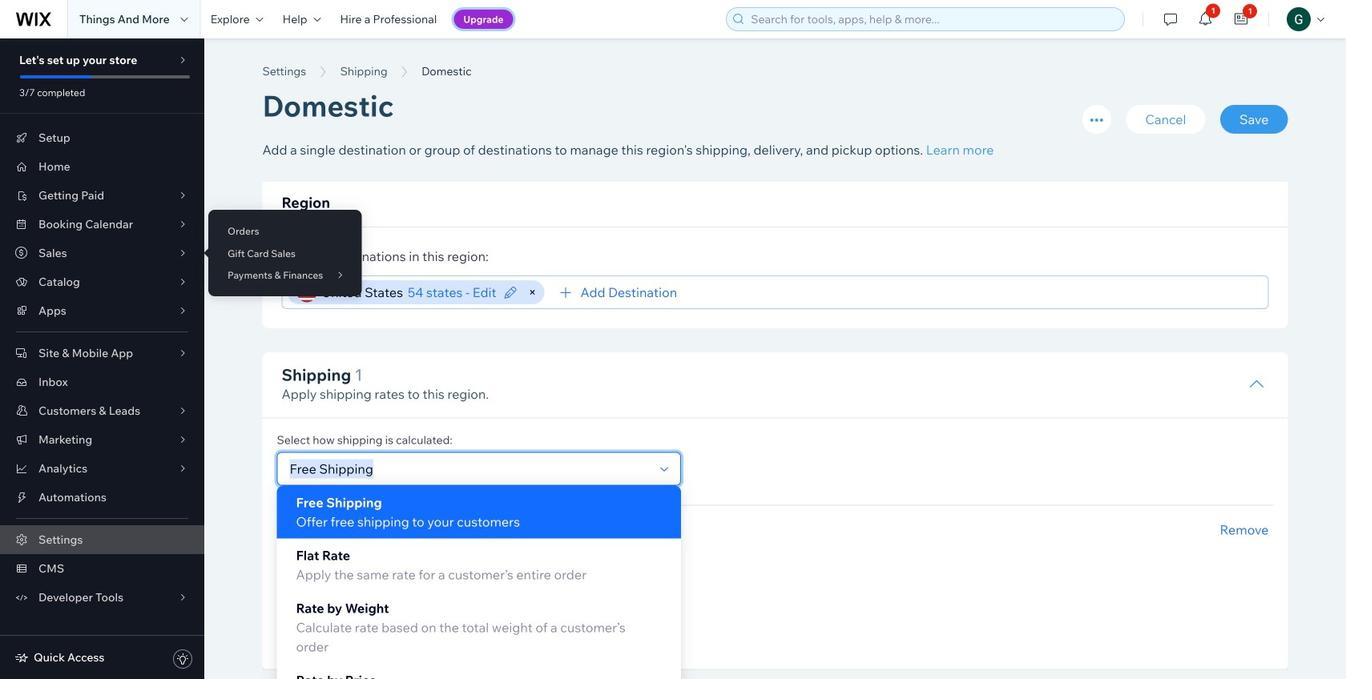 Task type: describe. For each thing, give the bounding box(es) containing it.
sidebar element
[[0, 38, 204, 680]]

0 field
[[540, 608, 656, 635]]



Task type: locate. For each thing, give the bounding box(es) containing it.
e.g., 3 - 5 business days field
[[287, 608, 496, 635]]

arrow up outline image
[[1249, 377, 1265, 393]]

option
[[277, 486, 681, 539]]

Search for tools, apps, help & more... field
[[747, 8, 1120, 30]]

list box
[[277, 486, 681, 680]]

e.g., Standard Shipping field
[[287, 541, 576, 568]]

None field
[[682, 277, 1261, 309], [285, 453, 653, 485], [682, 277, 1261, 309], [285, 453, 653, 485]]



Task type: vqa. For each thing, say whether or not it's contained in the screenshot.
field
yes



